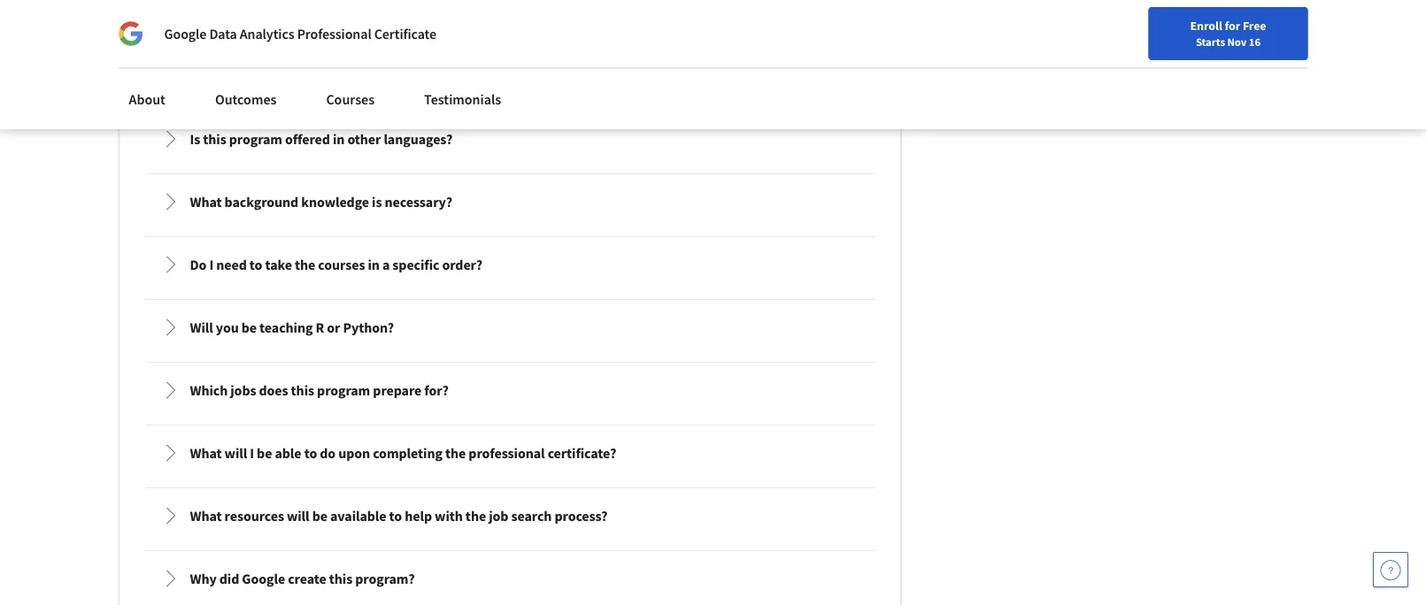Task type: describe. For each thing, give the bounding box(es) containing it.
analytics
[[240, 25, 294, 42]]

jobs
[[230, 382, 256, 400]]

do i need to take the courses in a specific order? button
[[147, 240, 873, 290]]

certificate?
[[548, 445, 617, 463]]

do i need to take the courses in a specific order?
[[190, 256, 483, 274]]

outcomes link
[[204, 80, 287, 119]]

what will i be able to do upon completing the professional certificate?
[[190, 445, 617, 463]]

1 horizontal spatial i
[[250, 445, 254, 463]]

enroll
[[1190, 18, 1223, 34]]

what resources will be available to help with the job search process? button
[[147, 492, 873, 541]]

google image
[[118, 21, 143, 46]]

16
[[1249, 35, 1261, 49]]

will
[[190, 319, 213, 337]]

is
[[190, 130, 200, 148]]

in inside "is this program offered in other languages?" dropdown button
[[333, 130, 345, 148]]

courses
[[318, 256, 365, 274]]

0 vertical spatial be
[[241, 319, 257, 337]]

program inside "dropdown button"
[[317, 382, 370, 400]]

process?
[[555, 508, 608, 525]]

enroll for free starts nov 16
[[1190, 18, 1267, 49]]

teaching
[[260, 319, 313, 337]]

other
[[347, 130, 381, 148]]

is this program offered in other languages? button
[[147, 115, 873, 164]]

help center image
[[1380, 560, 1402, 581]]

2 horizontal spatial this
[[329, 571, 353, 588]]

show notifications image
[[1187, 22, 1209, 43]]

did
[[219, 571, 239, 588]]

which
[[190, 382, 228, 400]]

about
[[129, 90, 165, 108]]

search
[[511, 508, 552, 525]]

what for what resources will be available to help with the job search process?
[[190, 508, 222, 525]]

data
[[209, 25, 237, 42]]

do
[[320, 445, 336, 463]]

order?
[[442, 256, 483, 274]]

or
[[327, 319, 340, 337]]

python?
[[343, 319, 394, 337]]

0 horizontal spatial i
[[209, 256, 214, 274]]

specific
[[393, 256, 439, 274]]

will you be teaching r or python? button
[[147, 303, 873, 353]]

do
[[190, 256, 207, 274]]

be for resources
[[312, 508, 328, 525]]

knowledge
[[301, 193, 369, 211]]

what for what will i be able to do upon completing the professional certificate?
[[190, 445, 222, 463]]

upon
[[338, 445, 370, 463]]

this inside "dropdown button"
[[291, 382, 314, 400]]

in inside do i need to take the courses in a specific order? dropdown button
[[368, 256, 380, 274]]

starts
[[1196, 35, 1225, 49]]

available
[[330, 508, 386, 525]]

google data analytics professional certificate
[[164, 25, 437, 42]]

able
[[275, 445, 302, 463]]

nov
[[1228, 35, 1247, 49]]

languages?
[[384, 130, 453, 148]]

r
[[316, 319, 324, 337]]

what background knowledge is necessary?
[[190, 193, 453, 211]]

google inside dropdown button
[[242, 571, 285, 588]]

take
[[265, 256, 292, 274]]

what resources will be available to help with the job search process?
[[190, 508, 608, 525]]

with
[[435, 508, 463, 525]]

background
[[225, 193, 299, 211]]

to inside do i need to take the courses in a specific order? dropdown button
[[250, 256, 262, 274]]

a
[[382, 256, 390, 274]]



Task type: locate. For each thing, give the bounding box(es) containing it.
the
[[295, 256, 315, 274], [445, 445, 466, 463], [466, 508, 486, 525]]

0 horizontal spatial program
[[229, 130, 282, 148]]

what
[[190, 193, 222, 211], [190, 445, 222, 463], [190, 508, 222, 525]]

the right the take at the top left of page
[[295, 256, 315, 274]]

will left able
[[225, 445, 247, 463]]

3 what from the top
[[190, 508, 222, 525]]

courses link
[[316, 80, 385, 119]]

program?
[[355, 571, 415, 588]]

google
[[164, 25, 207, 42], [242, 571, 285, 588]]

be left able
[[257, 445, 272, 463]]

in left other
[[333, 130, 345, 148]]

0 horizontal spatial will
[[225, 445, 247, 463]]

to inside "what will i be able to do upon completing the professional certificate?" dropdown button
[[304, 445, 317, 463]]

1 vertical spatial be
[[257, 445, 272, 463]]

what will i be able to do upon completing the professional certificate? button
[[147, 429, 873, 478]]

2 horizontal spatial to
[[389, 508, 402, 525]]

1 horizontal spatial google
[[242, 571, 285, 588]]

will right resources
[[287, 508, 310, 525]]

necessary?
[[385, 193, 453, 211]]

for?
[[424, 382, 449, 400]]

1 vertical spatial i
[[250, 445, 254, 463]]

what left background
[[190, 193, 222, 211]]

is this program offered in other languages?
[[190, 130, 453, 148]]

need
[[216, 256, 247, 274]]

what inside dropdown button
[[190, 508, 222, 525]]

to for will
[[389, 508, 402, 525]]

1 vertical spatial will
[[287, 508, 310, 525]]

1 vertical spatial google
[[242, 571, 285, 588]]

what background knowledge is necessary? button
[[147, 177, 873, 227]]

which jobs does this program prepare for?
[[190, 382, 449, 400]]

be inside dropdown button
[[312, 508, 328, 525]]

1 vertical spatial this
[[291, 382, 314, 400]]

professional
[[297, 25, 372, 42]]

1 what from the top
[[190, 193, 222, 211]]

to left do at bottom
[[304, 445, 317, 463]]

this right does
[[291, 382, 314, 400]]

this right is
[[203, 130, 226, 148]]

the left job
[[466, 508, 486, 525]]

google left "data"
[[164, 25, 207, 42]]

completing
[[373, 445, 443, 463]]

in left the a
[[368, 256, 380, 274]]

the inside dropdown button
[[466, 508, 486, 525]]

testimonials
[[424, 90, 501, 108]]

google right did
[[242, 571, 285, 588]]

will inside dropdown button
[[225, 445, 247, 463]]

does
[[259, 382, 288, 400]]

program left prepare
[[317, 382, 370, 400]]

0 horizontal spatial this
[[203, 130, 226, 148]]

1 vertical spatial the
[[445, 445, 466, 463]]

1 horizontal spatial will
[[287, 508, 310, 525]]

to for i
[[304, 445, 317, 463]]

2 vertical spatial what
[[190, 508, 222, 525]]

program inside dropdown button
[[229, 130, 282, 148]]

2 vertical spatial this
[[329, 571, 353, 588]]

program down outcomes link
[[229, 130, 282, 148]]

for
[[1225, 18, 1241, 34]]

0 vertical spatial this
[[203, 130, 226, 148]]

job
[[489, 508, 509, 525]]

0 vertical spatial will
[[225, 445, 247, 463]]

2 vertical spatial the
[[466, 508, 486, 525]]

to left help
[[389, 508, 402, 525]]

1 vertical spatial program
[[317, 382, 370, 400]]

will
[[225, 445, 247, 463], [287, 508, 310, 525]]

what for what background knowledge is necessary?
[[190, 193, 222, 211]]

to left the take at the top left of page
[[250, 256, 262, 274]]

be left 'available'
[[312, 508, 328, 525]]

about link
[[118, 80, 176, 119]]

0 vertical spatial program
[[229, 130, 282, 148]]

0 horizontal spatial google
[[164, 25, 207, 42]]

be for will
[[257, 445, 272, 463]]

0 vertical spatial what
[[190, 193, 222, 211]]

1 vertical spatial to
[[304, 445, 317, 463]]

i left able
[[250, 445, 254, 463]]

this right create
[[329, 571, 353, 588]]

will you be teaching r or python?
[[190, 319, 394, 337]]

1 vertical spatial what
[[190, 445, 222, 463]]

what left resources
[[190, 508, 222, 525]]

the right completing
[[445, 445, 466, 463]]

None search field
[[252, 11, 677, 46]]

2 vertical spatial be
[[312, 508, 328, 525]]

0 vertical spatial google
[[164, 25, 207, 42]]

0 vertical spatial in
[[333, 130, 345, 148]]

prepare
[[373, 382, 422, 400]]

1 horizontal spatial program
[[317, 382, 370, 400]]

free
[[1243, 18, 1267, 34]]

why did google create this program?
[[190, 571, 415, 588]]

be
[[241, 319, 257, 337], [257, 445, 272, 463], [312, 508, 328, 525]]

in
[[333, 130, 345, 148], [368, 256, 380, 274]]

to inside what resources will be available to help with the job search process? dropdown button
[[389, 508, 402, 525]]

is
[[372, 193, 382, 211]]

0 horizontal spatial in
[[333, 130, 345, 148]]

i
[[209, 256, 214, 274], [250, 445, 254, 463]]

professional
[[469, 445, 545, 463]]

which jobs does this program prepare for? button
[[147, 366, 873, 416]]

certificate
[[374, 25, 437, 42]]

testimonials link
[[414, 80, 512, 119]]

1 vertical spatial in
[[368, 256, 380, 274]]

coursera image
[[21, 14, 134, 43]]

will inside dropdown button
[[287, 508, 310, 525]]

0 vertical spatial the
[[295, 256, 315, 274]]

you
[[216, 319, 239, 337]]

opens in a new tab image
[[318, 573, 333, 587]]

resources
[[225, 508, 284, 525]]

this
[[203, 130, 226, 148], [291, 382, 314, 400], [329, 571, 353, 588]]

1 horizontal spatial in
[[368, 256, 380, 274]]

courses
[[326, 90, 375, 108]]

i right do
[[209, 256, 214, 274]]

why
[[190, 571, 217, 588]]

be right you
[[241, 319, 257, 337]]

1 horizontal spatial this
[[291, 382, 314, 400]]

why did google create this program? button
[[147, 555, 873, 604]]

program
[[229, 130, 282, 148], [317, 382, 370, 400]]

help
[[405, 508, 432, 525]]

what down which
[[190, 445, 222, 463]]

0 vertical spatial to
[[250, 256, 262, 274]]

to
[[250, 256, 262, 274], [304, 445, 317, 463], [389, 508, 402, 525]]

2 vertical spatial to
[[389, 508, 402, 525]]

outcomes
[[215, 90, 277, 108]]

0 vertical spatial i
[[209, 256, 214, 274]]

1 horizontal spatial to
[[304, 445, 317, 463]]

offered
[[285, 130, 330, 148]]

2 what from the top
[[190, 445, 222, 463]]

0 horizontal spatial to
[[250, 256, 262, 274]]

create
[[288, 571, 326, 588]]



Task type: vqa. For each thing, say whether or not it's contained in the screenshot.
'I' in the What will I be able to do upon completing the professional certificate? dropdown button
yes



